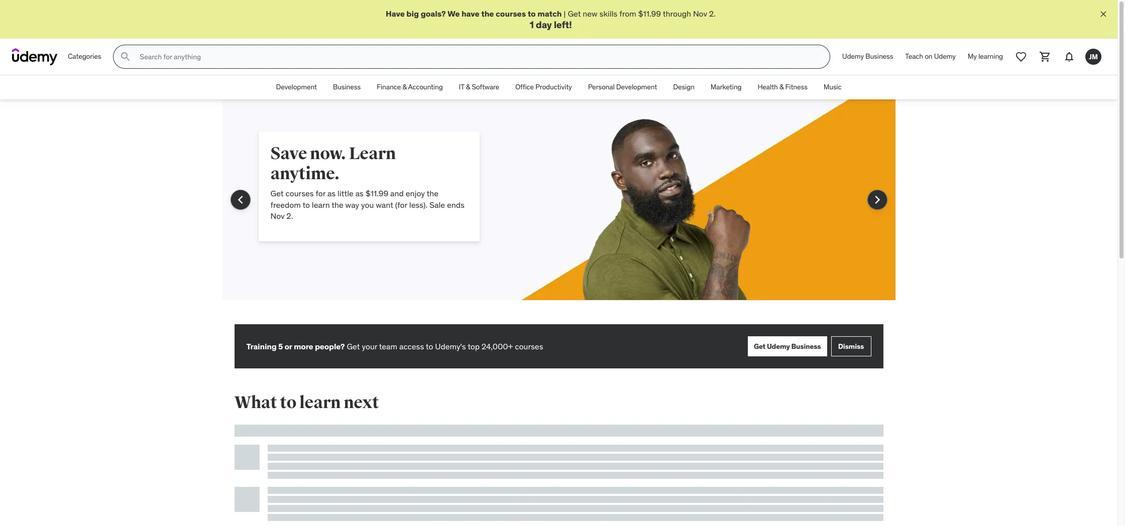 Task type: locate. For each thing, give the bounding box(es) containing it.
0 horizontal spatial business
[[333, 83, 361, 92]]

0 horizontal spatial the
[[332, 200, 344, 210]]

to up 1
[[528, 9, 536, 19]]

learn
[[312, 200, 330, 210], [299, 392, 341, 414]]

finance
[[377, 83, 401, 92]]

udemy image
[[12, 48, 58, 65]]

& right it
[[466, 83, 470, 92]]

1 horizontal spatial udemy
[[842, 52, 864, 61]]

2 horizontal spatial business
[[866, 52, 893, 61]]

we
[[448, 9, 460, 19]]

office
[[515, 83, 534, 92]]

top
[[468, 342, 480, 352]]

1 vertical spatial 2.
[[287, 211, 293, 221]]

ends
[[447, 200, 465, 210]]

the right have
[[481, 9, 494, 19]]

1 horizontal spatial development
[[616, 83, 657, 92]]

2 development from the left
[[616, 83, 657, 92]]

it & software link
[[451, 75, 507, 100]]

1 vertical spatial nov
[[271, 211, 285, 221]]

1 horizontal spatial business
[[792, 342, 821, 351]]

get inside have big goals? we have the courses to match | get new skills from $11.99 through nov 2. 1 day left!
[[568, 9, 581, 19]]

$11.99 inside have big goals? we have the courses to match | get new skills from $11.99 through nov 2. 1 day left!
[[638, 9, 661, 19]]

0 vertical spatial nov
[[693, 9, 707, 19]]

to right access
[[426, 342, 433, 352]]

0 vertical spatial courses
[[496, 9, 526, 19]]

1 vertical spatial courses
[[286, 188, 314, 199]]

development link
[[268, 75, 325, 100]]

freedom
[[271, 200, 301, 210]]

personal development
[[588, 83, 657, 92]]

business left "teach"
[[866, 52, 893, 61]]

2 horizontal spatial &
[[780, 83, 784, 92]]

2. down freedom
[[287, 211, 293, 221]]

0 vertical spatial the
[[481, 9, 494, 19]]

little
[[338, 188, 354, 199]]

it
[[459, 83, 464, 92]]

day
[[536, 19, 552, 31]]

0 vertical spatial learn
[[312, 200, 330, 210]]

0 horizontal spatial 2.
[[287, 211, 293, 221]]

$11.99
[[638, 9, 661, 19], [366, 188, 388, 199]]

training
[[246, 342, 277, 352]]

development
[[276, 83, 317, 92], [616, 83, 657, 92]]

get
[[568, 9, 581, 19], [271, 188, 284, 199], [347, 342, 360, 352], [754, 342, 766, 351]]

sale
[[430, 200, 445, 210]]

get inside save now. learn anytime. get courses for as little as $11.99 and enjoy the freedom to learn the way you want (for less). sale ends nov 2.
[[271, 188, 284, 199]]

1 horizontal spatial 2.
[[709, 9, 716, 19]]

1 vertical spatial $11.99
[[366, 188, 388, 199]]

$11.99 up want
[[366, 188, 388, 199]]

& for fitness
[[780, 83, 784, 92]]

training 5 or more people? get your team access to udemy's top 24,000+ courses
[[246, 342, 543, 352]]

learning
[[979, 52, 1003, 61]]

1 horizontal spatial $11.99
[[638, 9, 661, 19]]

as
[[328, 188, 336, 199], [356, 188, 364, 199]]

2.
[[709, 9, 716, 19], [287, 211, 293, 221]]

learn left next
[[299, 392, 341, 414]]

& inside 'link'
[[780, 83, 784, 92]]

0 horizontal spatial udemy
[[767, 342, 790, 351]]

2 horizontal spatial the
[[481, 9, 494, 19]]

next
[[344, 392, 379, 414]]

access
[[399, 342, 424, 352]]

on
[[925, 52, 933, 61]]

1 horizontal spatial as
[[356, 188, 364, 199]]

categories
[[68, 52, 101, 61]]

your
[[362, 342, 377, 352]]

business left finance
[[333, 83, 361, 92]]

2 & from the left
[[466, 83, 470, 92]]

0 horizontal spatial nov
[[271, 211, 285, 221]]

Search for anything text field
[[138, 48, 818, 65]]

nov right through
[[693, 9, 707, 19]]

1 vertical spatial business
[[333, 83, 361, 92]]

nov down freedom
[[271, 211, 285, 221]]

teach
[[905, 52, 923, 61]]

2. right through
[[709, 9, 716, 19]]

nov
[[693, 9, 707, 19], [271, 211, 285, 221]]

big
[[407, 9, 419, 19]]

courses right 24,000+
[[515, 342, 543, 352]]

my
[[968, 52, 977, 61]]

2 vertical spatial the
[[332, 200, 344, 210]]

design
[[673, 83, 695, 92]]

get udemy business link
[[748, 337, 827, 357]]

courses
[[496, 9, 526, 19], [286, 188, 314, 199], [515, 342, 543, 352]]

as up 'way'
[[356, 188, 364, 199]]

dismiss
[[838, 342, 864, 351]]

have
[[462, 9, 480, 19]]

courses up freedom
[[286, 188, 314, 199]]

courses left match
[[496, 9, 526, 19]]

teach on udemy
[[905, 52, 956, 61]]

office productivity link
[[507, 75, 580, 100]]

my learning link
[[962, 45, 1009, 69]]

the down little
[[332, 200, 344, 210]]

& right health on the right top
[[780, 83, 784, 92]]

and
[[390, 188, 404, 199]]

marketing
[[711, 83, 742, 92]]

0 vertical spatial business
[[866, 52, 893, 61]]

3 & from the left
[[780, 83, 784, 92]]

udemy business
[[842, 52, 893, 61]]

office productivity
[[515, 83, 572, 92]]

& right finance
[[403, 83, 407, 92]]

have big goals? we have the courses to match | get new skills from $11.99 through nov 2. 1 day left!
[[386, 9, 716, 31]]

1 horizontal spatial nov
[[693, 9, 707, 19]]

$11.99 right from
[[638, 9, 661, 19]]

way
[[345, 200, 359, 210]]

music link
[[816, 75, 850, 100]]

submit search image
[[120, 51, 132, 63]]

udemy
[[842, 52, 864, 61], [934, 52, 956, 61], [767, 342, 790, 351]]

the inside have big goals? we have the courses to match | get new skills from $11.99 through nov 2. 1 day left!
[[481, 9, 494, 19]]

now.
[[310, 143, 346, 164]]

to right freedom
[[303, 200, 310, 210]]

&
[[403, 83, 407, 92], [466, 83, 470, 92], [780, 83, 784, 92]]

as right for
[[328, 188, 336, 199]]

to inside have big goals? we have the courses to match | get new skills from $11.99 through nov 2. 1 day left!
[[528, 9, 536, 19]]

0 horizontal spatial $11.99
[[366, 188, 388, 199]]

goals?
[[421, 9, 446, 19]]

enjoy
[[406, 188, 425, 199]]

or
[[285, 342, 292, 352]]

business
[[866, 52, 893, 61], [333, 83, 361, 92], [792, 342, 821, 351]]

learn down for
[[312, 200, 330, 210]]

0 vertical spatial 2.
[[709, 9, 716, 19]]

1 horizontal spatial &
[[466, 83, 470, 92]]

1 & from the left
[[403, 83, 407, 92]]

save now. learn anytime. get courses for as little as $11.99 and enjoy the freedom to learn the way you want (for less). sale ends nov 2.
[[271, 143, 465, 221]]

0 horizontal spatial &
[[403, 83, 407, 92]]

the
[[481, 9, 494, 19], [427, 188, 439, 199], [332, 200, 344, 210]]

1 vertical spatial the
[[427, 188, 439, 199]]

less).
[[409, 200, 428, 210]]

personal development link
[[580, 75, 665, 100]]

0 horizontal spatial as
[[328, 188, 336, 199]]

to
[[528, 9, 536, 19], [303, 200, 310, 210], [426, 342, 433, 352], [280, 392, 296, 414]]

2 vertical spatial business
[[792, 342, 821, 351]]

business left the dismiss
[[792, 342, 821, 351]]

through
[[663, 9, 691, 19]]

0 vertical spatial $11.99
[[638, 9, 661, 19]]

24,000+
[[482, 342, 513, 352]]

nov inside save now. learn anytime. get courses for as little as $11.99 and enjoy the freedom to learn the way you want (for less). sale ends nov 2.
[[271, 211, 285, 221]]

0 horizontal spatial development
[[276, 83, 317, 92]]

the up sale in the top of the page
[[427, 188, 439, 199]]



Task type: vqa. For each thing, say whether or not it's contained in the screenshot.
4 to the bottom
no



Task type: describe. For each thing, give the bounding box(es) containing it.
to inside save now. learn anytime. get courses for as little as $11.99 and enjoy the freedom to learn the way you want (for less). sale ends nov 2.
[[303, 200, 310, 210]]

previous image
[[232, 192, 248, 208]]

accounting
[[408, 83, 443, 92]]

courses inside save now. learn anytime. get courses for as little as $11.99 and enjoy the freedom to learn the way you want (for less). sale ends nov 2.
[[286, 188, 314, 199]]

music
[[824, 83, 842, 92]]

1
[[530, 19, 534, 31]]

categories button
[[62, 45, 107, 69]]

1 as from the left
[[328, 188, 336, 199]]

health & fitness link
[[750, 75, 816, 100]]

save
[[271, 143, 307, 164]]

2 as from the left
[[356, 188, 364, 199]]

jm link
[[1082, 45, 1106, 69]]

2. inside save now. learn anytime. get courses for as little as $11.99 and enjoy the freedom to learn the way you want (for less). sale ends nov 2.
[[287, 211, 293, 221]]

people?
[[315, 342, 345, 352]]

$11.99 inside save now. learn anytime. get courses for as little as $11.99 and enjoy the freedom to learn the way you want (for less). sale ends nov 2.
[[366, 188, 388, 199]]

carousel element
[[222, 100, 896, 325]]

close image
[[1099, 9, 1109, 19]]

health
[[758, 83, 778, 92]]

dismiss button
[[831, 337, 871, 357]]

learn inside save now. learn anytime. get courses for as little as $11.99 and enjoy the freedom to learn the way you want (for less). sale ends nov 2.
[[312, 200, 330, 210]]

software
[[472, 83, 499, 92]]

personal
[[588, 83, 615, 92]]

left!
[[554, 19, 572, 31]]

from
[[620, 9, 636, 19]]

match
[[538, 9, 562, 19]]

skills
[[600, 9, 618, 19]]

5
[[278, 342, 283, 352]]

anytime.
[[271, 163, 340, 184]]

to right what
[[280, 392, 296, 414]]

more
[[294, 342, 313, 352]]

next image
[[869, 192, 886, 208]]

& for software
[[466, 83, 470, 92]]

health & fitness
[[758, 83, 808, 92]]

udemy's
[[435, 342, 466, 352]]

you
[[361, 200, 374, 210]]

learn
[[349, 143, 396, 164]]

jm
[[1089, 52, 1098, 61]]

what to learn next
[[234, 392, 379, 414]]

2 horizontal spatial udemy
[[934, 52, 956, 61]]

business link
[[325, 75, 369, 100]]

1 vertical spatial learn
[[299, 392, 341, 414]]

team
[[379, 342, 397, 352]]

wishlist image
[[1015, 51, 1027, 63]]

& for accounting
[[403, 83, 407, 92]]

want
[[376, 200, 393, 210]]

1 horizontal spatial the
[[427, 188, 439, 199]]

productivity
[[536, 83, 572, 92]]

finance & accounting link
[[369, 75, 451, 100]]

fitness
[[786, 83, 808, 92]]

it & software
[[459, 83, 499, 92]]

nov inside have big goals? we have the courses to match | get new skills from $11.99 through nov 2. 1 day left!
[[693, 9, 707, 19]]

my learning
[[968, 52, 1003, 61]]

for
[[316, 188, 326, 199]]

teach on udemy link
[[899, 45, 962, 69]]

(for
[[395, 200, 407, 210]]

|
[[564, 9, 566, 19]]

design link
[[665, 75, 703, 100]]

2 vertical spatial courses
[[515, 342, 543, 352]]

new
[[583, 9, 598, 19]]

courses inside have big goals? we have the courses to match | get new skills from $11.99 through nov 2. 1 day left!
[[496, 9, 526, 19]]

get udemy business
[[754, 342, 821, 351]]

have
[[386, 9, 405, 19]]

udemy business link
[[836, 45, 899, 69]]

notifications image
[[1064, 51, 1076, 63]]

2. inside have big goals? we have the courses to match | get new skills from $11.99 through nov 2. 1 day left!
[[709, 9, 716, 19]]

marketing link
[[703, 75, 750, 100]]

1 development from the left
[[276, 83, 317, 92]]

shopping cart with 0 items image
[[1039, 51, 1052, 63]]

what
[[234, 392, 277, 414]]

finance & accounting
[[377, 83, 443, 92]]



